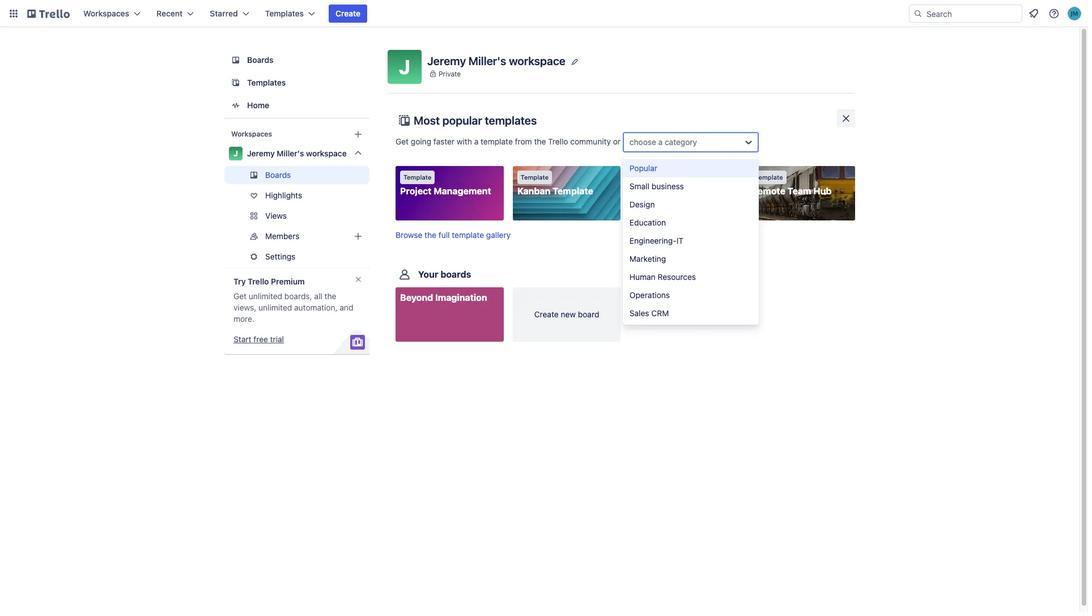 Task type: describe. For each thing, give the bounding box(es) containing it.
automation,
[[294, 303, 338, 312]]

starred button
[[203, 5, 256, 23]]

private
[[439, 69, 461, 78]]

trial
[[270, 334, 284, 344]]

templates
[[485, 114, 537, 127]]

template for project
[[404, 173, 432, 181]]

new
[[561, 310, 576, 319]]

education
[[630, 218, 666, 227]]

board
[[578, 310, 599, 319]]

team
[[788, 186, 811, 196]]

Search field
[[923, 5, 1022, 22]]

add image
[[351, 230, 365, 243]]

sales
[[630, 308, 649, 318]]

1 vertical spatial workspace
[[306, 149, 347, 158]]

it
[[677, 236, 684, 245]]

recent
[[156, 9, 183, 18]]

template project management
[[400, 173, 491, 196]]

jeremy miller (jeremymiller198) image
[[1068, 7, 1082, 20]]

workspaces button
[[77, 5, 147, 23]]

template board image
[[229, 76, 243, 90]]

template for kanban
[[521, 173, 549, 181]]

management
[[434, 186, 491, 196]]

template right kanban
[[553, 186, 593, 196]]

or
[[613, 136, 621, 146]]

free
[[254, 334, 268, 344]]

template kanban template
[[517, 173, 593, 196]]

1 vertical spatial template
[[452, 230, 484, 240]]

popular
[[630, 163, 658, 173]]

template for remote
[[755, 173, 783, 181]]

remote
[[752, 186, 786, 196]]

create for create
[[336, 9, 361, 18]]

hub
[[814, 186, 832, 196]]

your boards
[[418, 269, 471, 280]]

your
[[418, 269, 438, 280]]

get inside try trello premium get unlimited boards, all the views, unlimited automation, and more.
[[234, 291, 247, 301]]

project inside template project management
[[400, 186, 432, 196]]

primary element
[[0, 0, 1088, 27]]

business
[[652, 181, 684, 191]]

create button
[[329, 5, 367, 23]]

0 vertical spatial get
[[396, 136, 409, 146]]

open information menu image
[[1049, 8, 1060, 19]]

templates link
[[224, 73, 370, 93]]

browse the full template gallery
[[396, 230, 511, 240]]

all
[[314, 291, 322, 301]]

1 vertical spatial unlimited
[[258, 303, 292, 312]]

operations
[[630, 290, 670, 300]]

1 vertical spatial boards
[[265, 170, 291, 180]]

project inside template simple project board
[[667, 186, 698, 196]]

home image
[[229, 99, 243, 112]]

popular
[[443, 114, 482, 127]]

try trello premium get unlimited boards, all the views, unlimited automation, and more.
[[234, 277, 353, 324]]

gallery
[[486, 230, 511, 240]]

human resources
[[630, 272, 696, 282]]

2 boards link from the top
[[224, 166, 370, 184]]

more.
[[234, 314, 254, 324]]

1 vertical spatial workspaces
[[231, 130, 272, 138]]

template remote team hub
[[752, 173, 832, 196]]

1 vertical spatial templates
[[247, 78, 286, 87]]

start free trial
[[234, 334, 284, 344]]

1 horizontal spatial workspace
[[509, 54, 566, 67]]

1 vertical spatial j
[[233, 149, 238, 158]]

j button
[[388, 50, 422, 84]]

recent button
[[150, 5, 201, 23]]

board image
[[229, 53, 243, 67]]

with
[[457, 136, 472, 146]]

full
[[439, 230, 450, 240]]

0 vertical spatial boards
[[247, 55, 274, 65]]

views,
[[234, 303, 256, 312]]

human
[[630, 272, 656, 282]]

try
[[234, 277, 246, 286]]



Task type: vqa. For each thing, say whether or not it's contained in the screenshot.
from
yes



Task type: locate. For each thing, give the bounding box(es) containing it.
2 vertical spatial the
[[325, 291, 336, 301]]

premium
[[271, 277, 305, 286]]

jeremy miller's workspace up highlights "link"
[[247, 149, 347, 158]]

1 vertical spatial trello
[[248, 277, 269, 286]]

get up views,
[[234, 291, 247, 301]]

0 horizontal spatial workspaces
[[83, 9, 129, 18]]

workspace down primary element
[[509, 54, 566, 67]]

0 horizontal spatial create
[[336, 9, 361, 18]]

0 horizontal spatial workspace
[[306, 149, 347, 158]]

template inside template simple project board
[[638, 173, 666, 181]]

from
[[515, 136, 532, 146]]

template
[[481, 136, 513, 146], [452, 230, 484, 240]]

1 vertical spatial get
[[234, 291, 247, 301]]

jeremy miller's workspace up private
[[427, 54, 566, 67]]

template right full
[[452, 230, 484, 240]]

board
[[701, 186, 727, 196]]

template up remote
[[755, 173, 783, 181]]

create for create new board
[[534, 310, 559, 319]]

crm
[[651, 308, 669, 318]]

the right from
[[534, 136, 546, 146]]

beyond
[[400, 293, 433, 303]]

create new board
[[534, 310, 599, 319]]

the right all
[[325, 291, 336, 301]]

1 horizontal spatial miller's
[[469, 54, 506, 67]]

2 project from the left
[[667, 186, 698, 196]]

1 horizontal spatial the
[[425, 230, 436, 240]]

create
[[336, 9, 361, 18], [534, 310, 559, 319]]

0 horizontal spatial project
[[400, 186, 432, 196]]

browse the full template gallery link
[[396, 230, 511, 240]]

1 vertical spatial boards link
[[224, 166, 370, 184]]

jeremy
[[427, 54, 466, 67], [247, 149, 275, 158]]

0 vertical spatial workspace
[[509, 54, 566, 67]]

template
[[404, 173, 432, 181], [521, 173, 549, 181], [638, 173, 666, 181], [755, 173, 783, 181], [553, 186, 593, 196]]

home
[[247, 100, 269, 110]]

start
[[234, 334, 251, 344]]

jeremy up private
[[427, 54, 466, 67]]

a right with
[[474, 136, 479, 146]]

switch to… image
[[8, 8, 19, 19]]

2 horizontal spatial the
[[534, 136, 546, 146]]

1 horizontal spatial jeremy
[[427, 54, 466, 67]]

template inside template project management
[[404, 173, 432, 181]]

0 horizontal spatial the
[[325, 291, 336, 301]]

jeremy miller's workspace
[[427, 54, 566, 67], [247, 149, 347, 158]]

template inside template remote team hub
[[755, 173, 783, 181]]

0 vertical spatial unlimited
[[249, 291, 282, 301]]

get going faster with a template from the trello community or
[[396, 136, 623, 146]]

the inside try trello premium get unlimited boards, all the views, unlimited automation, and more.
[[325, 291, 336, 301]]

the for get going faster with a template from the trello community or
[[534, 136, 546, 146]]

0 horizontal spatial jeremy miller's workspace
[[247, 149, 347, 158]]

j inside button
[[399, 55, 410, 78]]

1 vertical spatial miller's
[[277, 149, 304, 158]]

1 vertical spatial jeremy miller's workspace
[[247, 149, 347, 158]]

small business
[[630, 181, 684, 191]]

the left full
[[425, 230, 436, 240]]

1 boards link from the top
[[224, 50, 370, 70]]

1 horizontal spatial j
[[399, 55, 410, 78]]

template up kanban
[[521, 173, 549, 181]]

templates
[[265, 9, 304, 18], [247, 78, 286, 87]]

1 horizontal spatial create
[[534, 310, 559, 319]]

1 vertical spatial jeremy
[[247, 149, 275, 158]]

engineering-it
[[630, 236, 684, 245]]

unlimited down boards,
[[258, 303, 292, 312]]

miller's
[[469, 54, 506, 67], [277, 149, 304, 158]]

0 vertical spatial j
[[399, 55, 410, 78]]

boards link up 'templates' link
[[224, 50, 370, 70]]

the for try trello premium get unlimited boards, all the views, unlimited automation, and more.
[[325, 291, 336, 301]]

most
[[414, 114, 440, 127]]

0 vertical spatial trello
[[548, 136, 568, 146]]

0 vertical spatial miller's
[[469, 54, 506, 67]]

design
[[630, 200, 655, 209]]

beyond imagination
[[400, 293, 487, 303]]

jeremy up highlights
[[247, 149, 275, 158]]

boards
[[247, 55, 274, 65], [265, 170, 291, 180]]

imagination
[[435, 293, 487, 303]]

highlights
[[265, 190, 302, 200]]

workspace up highlights "link"
[[306, 149, 347, 158]]

browse
[[396, 230, 423, 240]]

workspaces inside "dropdown button"
[[83, 9, 129, 18]]

1 project from the left
[[400, 186, 432, 196]]

1 vertical spatial the
[[425, 230, 436, 240]]

choose a category
[[630, 137, 697, 147]]

going
[[411, 136, 431, 146]]

template up the small business
[[638, 173, 666, 181]]

1 horizontal spatial a
[[658, 137, 663, 147]]

trello left community
[[548, 136, 568, 146]]

0 vertical spatial create
[[336, 9, 361, 18]]

template down going
[[404, 173, 432, 181]]

engineering-
[[630, 236, 677, 245]]

trello right try
[[248, 277, 269, 286]]

members link
[[224, 227, 370, 245]]

templates right the starred dropdown button
[[265, 9, 304, 18]]

start free trial button
[[234, 334, 284, 345]]

j left private
[[399, 55, 410, 78]]

unlimited up views,
[[249, 291, 282, 301]]

j down home icon
[[233, 149, 238, 158]]

templates inside popup button
[[265, 9, 304, 18]]

0 vertical spatial workspaces
[[83, 9, 129, 18]]

the
[[534, 136, 546, 146], [425, 230, 436, 240], [325, 291, 336, 301]]

search image
[[914, 9, 923, 18]]

0 horizontal spatial j
[[233, 149, 238, 158]]

0 vertical spatial template
[[481, 136, 513, 146]]

boards right board image on the top left
[[247, 55, 274, 65]]

0 horizontal spatial miller's
[[277, 149, 304, 158]]

kanban
[[517, 186, 551, 196]]

a
[[474, 136, 479, 146], [658, 137, 663, 147]]

0 vertical spatial boards link
[[224, 50, 370, 70]]

starred
[[210, 9, 238, 18]]

category
[[665, 137, 697, 147]]

0 vertical spatial the
[[534, 136, 546, 146]]

1 horizontal spatial trello
[[548, 136, 568, 146]]

unlimited
[[249, 291, 282, 301], [258, 303, 292, 312]]

settings
[[265, 252, 296, 261]]

1 horizontal spatial get
[[396, 136, 409, 146]]

get
[[396, 136, 409, 146], [234, 291, 247, 301]]

get left going
[[396, 136, 409, 146]]

0 horizontal spatial a
[[474, 136, 479, 146]]

template for simple
[[638, 173, 666, 181]]

1 horizontal spatial project
[[667, 186, 698, 196]]

template simple project board
[[635, 173, 727, 196]]

1 horizontal spatial workspaces
[[231, 130, 272, 138]]

most popular templates
[[414, 114, 537, 127]]

0 vertical spatial jeremy
[[427, 54, 466, 67]]

sales crm
[[630, 308, 669, 318]]

and
[[340, 303, 353, 312]]

create a workspace image
[[351, 128, 365, 141]]

0 vertical spatial templates
[[265, 9, 304, 18]]

views
[[265, 211, 287, 220]]

template down templates at the top of the page
[[481, 136, 513, 146]]

boards up highlights
[[265, 170, 291, 180]]

faster
[[434, 136, 455, 146]]

resources
[[658, 272, 696, 282]]

0 horizontal spatial jeremy
[[247, 149, 275, 158]]

beyond imagination link
[[396, 288, 504, 342]]

trello inside try trello premium get unlimited boards, all the views, unlimited automation, and more.
[[248, 277, 269, 286]]

a right choose
[[658, 137, 663, 147]]

project up 'browse'
[[400, 186, 432, 196]]

home link
[[224, 95, 370, 116]]

create inside button
[[336, 9, 361, 18]]

views link
[[224, 207, 370, 225]]

members
[[265, 231, 300, 241]]

community
[[570, 136, 611, 146]]

simple
[[635, 186, 665, 196]]

highlights link
[[224, 186, 370, 205]]

choose
[[630, 137, 656, 147]]

settings link
[[224, 248, 370, 266]]

1 horizontal spatial jeremy miller's workspace
[[427, 54, 566, 67]]

templates button
[[258, 5, 322, 23]]

0 notifications image
[[1027, 7, 1041, 20]]

j
[[399, 55, 410, 78], [233, 149, 238, 158]]

1 vertical spatial create
[[534, 310, 559, 319]]

project
[[400, 186, 432, 196], [667, 186, 698, 196]]

0 vertical spatial jeremy miller's workspace
[[427, 54, 566, 67]]

templates up home
[[247, 78, 286, 87]]

back to home image
[[27, 5, 70, 23]]

boards,
[[284, 291, 312, 301]]

workspace
[[509, 54, 566, 67], [306, 149, 347, 158]]

0 horizontal spatial get
[[234, 291, 247, 301]]

boards link
[[224, 50, 370, 70], [224, 166, 370, 184]]

small
[[630, 181, 650, 191]]

boards link up highlights "link"
[[224, 166, 370, 184]]

0 horizontal spatial trello
[[248, 277, 269, 286]]

marketing
[[630, 254, 666, 264]]

project left board
[[667, 186, 698, 196]]

boards
[[441, 269, 471, 280]]



